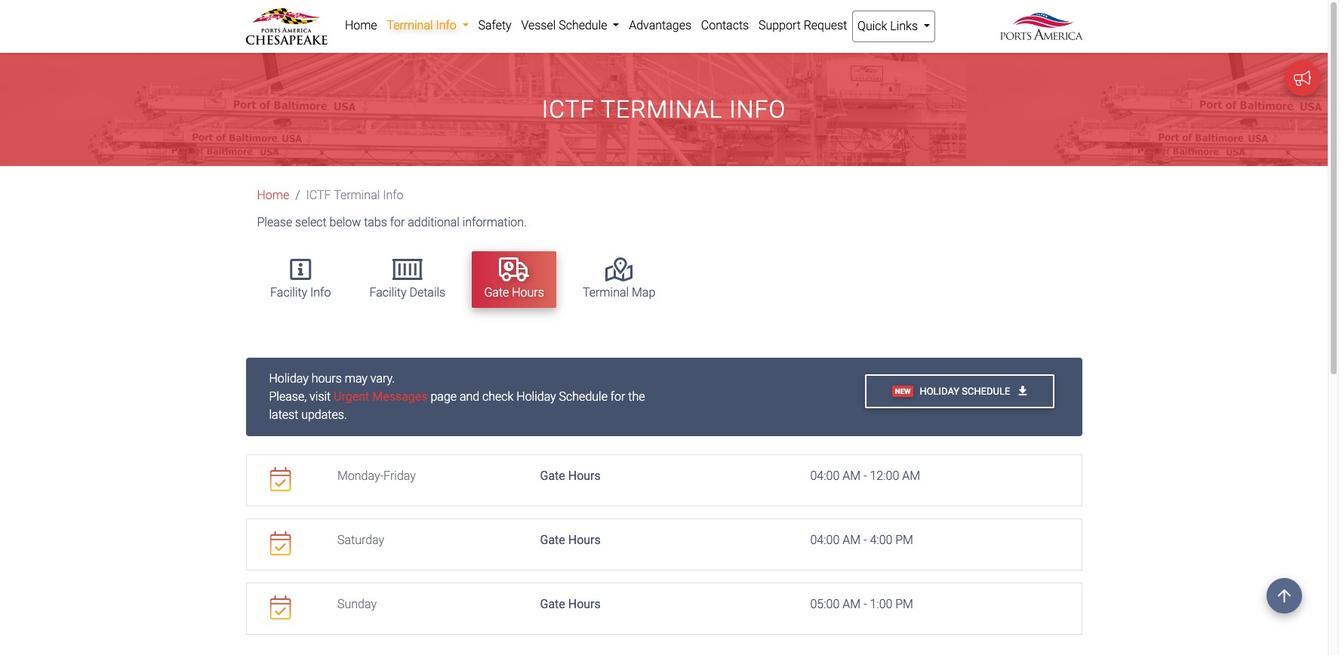 Task type: vqa. For each thing, say whether or not it's contained in the screenshot.


Task type: describe. For each thing, give the bounding box(es) containing it.
contacts
[[701, 18, 749, 32]]

am for 4:00
[[843, 533, 861, 547]]

facility for facility info
[[270, 285, 307, 300]]

am for 1:00
[[843, 597, 861, 611]]

map
[[632, 285, 655, 300]]

terminal map link
[[571, 251, 667, 308]]

home for the right home link
[[345, 18, 377, 32]]

advantages
[[629, 18, 691, 32]]

links
[[890, 19, 918, 33]]

am right "12:00"
[[902, 468, 920, 483]]

please select below tabs for additional information.
[[257, 215, 527, 230]]

pm for 04:00 am - 4:00 pm
[[895, 533, 913, 547]]

check
[[482, 389, 514, 404]]

gate hours link
[[472, 251, 556, 308]]

home for bottom home link
[[257, 188, 289, 203]]

the
[[628, 389, 645, 404]]

details
[[409, 285, 446, 300]]

holiday schedule
[[920, 386, 1013, 397]]

select
[[295, 215, 327, 230]]

monday-
[[337, 468, 384, 483]]

advantages link
[[624, 11, 696, 41]]

05:00
[[810, 597, 840, 611]]

4:00
[[870, 533, 893, 547]]

- for 12:00
[[864, 468, 867, 483]]

quick links
[[858, 19, 921, 33]]

sunday
[[337, 597, 377, 611]]

gate for saturday
[[540, 533, 565, 547]]

gate hours for sunday
[[540, 597, 601, 611]]

1 horizontal spatial ictf terminal info
[[542, 95, 786, 124]]

latest
[[269, 407, 298, 422]]

gate hours for saturday
[[540, 533, 601, 547]]

schedule for vessel
[[559, 18, 607, 32]]

vessel schedule link
[[516, 11, 624, 41]]

information.
[[463, 215, 527, 230]]

12:00
[[870, 468, 899, 483]]

hours for monday-friday
[[568, 468, 601, 483]]

0 vertical spatial for
[[390, 215, 405, 230]]

support request link
[[754, 11, 852, 41]]

page and check holiday schedule for the latest updates.
[[269, 389, 645, 422]]

friday
[[384, 468, 416, 483]]

schedule for holiday
[[962, 386, 1010, 397]]

- for 1:00
[[864, 597, 867, 611]]

tab panel containing holiday hours may vary.
[[246, 357, 1082, 635]]

pm for 05:00 am - 1:00 pm
[[895, 597, 913, 611]]

vessel schedule
[[521, 18, 610, 32]]

facility info link
[[258, 251, 343, 308]]

facility details
[[370, 285, 446, 300]]

contacts link
[[696, 11, 754, 41]]

tab list containing facility info
[[251, 244, 1083, 315]]

05:00 am - 1:00 pm
[[810, 597, 913, 611]]

safety link
[[473, 11, 516, 41]]



Task type: locate. For each thing, give the bounding box(es) containing it.
facility info
[[270, 285, 331, 300]]

1 horizontal spatial facility
[[370, 285, 407, 300]]

arrow alt to bottom image
[[1019, 386, 1027, 396]]

1 - from the top
[[864, 468, 867, 483]]

facility
[[270, 285, 307, 300], [370, 285, 407, 300]]

04:00 left 4:00
[[810, 533, 840, 547]]

home up please
[[257, 188, 289, 203]]

holiday inside holiday hours may vary. please, visit urgent messages
[[269, 371, 309, 385]]

new
[[895, 387, 911, 395]]

2 horizontal spatial holiday
[[920, 386, 959, 397]]

vary.
[[370, 371, 395, 385]]

2 04:00 from the top
[[810, 533, 840, 547]]

0 horizontal spatial facility
[[270, 285, 307, 300]]

0 horizontal spatial holiday
[[269, 371, 309, 385]]

holiday hours may vary. please, visit urgent messages
[[269, 371, 428, 404]]

visit
[[310, 389, 331, 404]]

support request
[[759, 18, 847, 32]]

request
[[804, 18, 847, 32]]

holiday right check
[[517, 389, 556, 404]]

gate
[[484, 285, 509, 300], [540, 468, 565, 483], [540, 533, 565, 547], [540, 597, 565, 611]]

1 vertical spatial for
[[611, 389, 625, 404]]

hours for saturday
[[568, 533, 601, 547]]

gate for monday-friday
[[540, 468, 565, 483]]

schedule inside page and check holiday schedule for the latest updates.
[[559, 389, 608, 404]]

-
[[864, 468, 867, 483], [864, 533, 867, 547], [864, 597, 867, 611]]

0 horizontal spatial home
[[257, 188, 289, 203]]

2 - from the top
[[864, 533, 867, 547]]

04:00 for 04:00 am - 12:00 am
[[810, 468, 840, 483]]

facility inside facility info link
[[270, 285, 307, 300]]

tab list
[[251, 244, 1083, 315]]

vessel
[[521, 18, 556, 32]]

quick links link
[[852, 11, 936, 42]]

may
[[345, 371, 368, 385]]

additional
[[408, 215, 460, 230]]

1 facility from the left
[[270, 285, 307, 300]]

and
[[460, 389, 479, 404]]

0 horizontal spatial ictf
[[306, 188, 331, 203]]

1 vertical spatial pm
[[895, 597, 913, 611]]

1 vertical spatial ictf
[[306, 188, 331, 203]]

urgent
[[334, 389, 369, 404]]

for right the "tabs"
[[390, 215, 405, 230]]

tabs
[[364, 215, 387, 230]]

0 vertical spatial home
[[345, 18, 377, 32]]

tab panel
[[246, 357, 1082, 635]]

1 04:00 from the top
[[810, 468, 840, 483]]

schedule left arrow alt to bottom image
[[962, 386, 1010, 397]]

facility inside facility details link
[[370, 285, 407, 300]]

home link
[[340, 11, 382, 41], [257, 188, 289, 203]]

1 horizontal spatial for
[[611, 389, 625, 404]]

facility details link
[[357, 251, 458, 308]]

for
[[390, 215, 405, 230], [611, 389, 625, 404]]

home
[[345, 18, 377, 32], [257, 188, 289, 203]]

facility left details
[[370, 285, 407, 300]]

- left "12:00"
[[864, 468, 867, 483]]

info
[[436, 18, 457, 32], [729, 95, 786, 124], [383, 188, 403, 203], [310, 285, 331, 300]]

holiday inside page and check holiday schedule for the latest updates.
[[517, 389, 556, 404]]

hours
[[312, 371, 342, 385]]

0 vertical spatial home link
[[340, 11, 382, 41]]

support
[[759, 18, 801, 32]]

04:00 am - 4:00 pm
[[810, 533, 913, 547]]

page
[[431, 389, 457, 404]]

pm right 4:00
[[895, 533, 913, 547]]

ictf terminal info
[[542, 95, 786, 124], [306, 188, 403, 203]]

2 facility from the left
[[370, 285, 407, 300]]

updates.
[[301, 407, 347, 422]]

below
[[330, 215, 361, 230]]

0 vertical spatial -
[[864, 468, 867, 483]]

gate hours
[[484, 285, 544, 300], [540, 468, 601, 483], [540, 533, 601, 547], [540, 597, 601, 611]]

1 vertical spatial home link
[[257, 188, 289, 203]]

please
[[257, 215, 292, 230]]

facility down please
[[270, 285, 307, 300]]

safety
[[478, 18, 512, 32]]

monday-friday
[[337, 468, 416, 483]]

holiday up please,
[[269, 371, 309, 385]]

1:00
[[870, 597, 893, 611]]

1 vertical spatial 04:00
[[810, 533, 840, 547]]

holiday right new
[[920, 386, 959, 397]]

2 vertical spatial -
[[864, 597, 867, 611]]

holiday for holiday schedule
[[920, 386, 959, 397]]

1 vertical spatial home
[[257, 188, 289, 203]]

hours
[[512, 285, 544, 300], [568, 468, 601, 483], [568, 533, 601, 547], [568, 597, 601, 611]]

0 vertical spatial pm
[[895, 533, 913, 547]]

go to top image
[[1267, 578, 1302, 614]]

terminal map
[[583, 285, 655, 300]]

please,
[[269, 389, 307, 404]]

pm
[[895, 533, 913, 547], [895, 597, 913, 611]]

2 pm from the top
[[895, 597, 913, 611]]

04:00 am - 12:00 am
[[810, 468, 920, 483]]

saturday
[[337, 533, 384, 547]]

am
[[843, 468, 861, 483], [902, 468, 920, 483], [843, 533, 861, 547], [843, 597, 861, 611]]

04:00
[[810, 468, 840, 483], [810, 533, 840, 547]]

1 horizontal spatial home
[[345, 18, 377, 32]]

04:00 for 04:00 am - 4:00 pm
[[810, 533, 840, 547]]

schedule right vessel
[[559, 18, 607, 32]]

for inside page and check holiday schedule for the latest updates.
[[611, 389, 625, 404]]

0 horizontal spatial home link
[[257, 188, 289, 203]]

- for 4:00
[[864, 533, 867, 547]]

1 pm from the top
[[895, 533, 913, 547]]

schedule
[[559, 18, 607, 32], [962, 386, 1010, 397], [559, 389, 608, 404]]

am left "12:00"
[[843, 468, 861, 483]]

quick
[[858, 19, 887, 33]]

schedule left the
[[559, 389, 608, 404]]

1 horizontal spatial holiday
[[517, 389, 556, 404]]

0 vertical spatial 04:00
[[810, 468, 840, 483]]

1 vertical spatial ictf terminal info
[[306, 188, 403, 203]]

1 horizontal spatial ictf
[[542, 95, 595, 124]]

3 - from the top
[[864, 597, 867, 611]]

ictf
[[542, 95, 595, 124], [306, 188, 331, 203]]

gate hours for monday-friday
[[540, 468, 601, 483]]

home left the terminal info
[[345, 18, 377, 32]]

am left 4:00
[[843, 533, 861, 547]]

gate for sunday
[[540, 597, 565, 611]]

am right 05:00
[[843, 597, 861, 611]]

0 horizontal spatial ictf terminal info
[[306, 188, 403, 203]]

terminal info link
[[382, 11, 473, 41]]

0 vertical spatial ictf terminal info
[[542, 95, 786, 124]]

urgent messages link
[[334, 389, 428, 404]]

facility for facility details
[[370, 285, 407, 300]]

1 horizontal spatial home link
[[340, 11, 382, 41]]

- left 4:00
[[864, 533, 867, 547]]

holiday for holiday hours may vary. please, visit urgent messages
[[269, 371, 309, 385]]

home link left the terminal info
[[340, 11, 382, 41]]

for left the
[[611, 389, 625, 404]]

holiday
[[269, 371, 309, 385], [920, 386, 959, 397], [517, 389, 556, 404]]

0 horizontal spatial for
[[390, 215, 405, 230]]

- left 1:00
[[864, 597, 867, 611]]

hours for sunday
[[568, 597, 601, 611]]

0 vertical spatial ictf
[[542, 95, 595, 124]]

terminal
[[387, 18, 433, 32], [601, 95, 723, 124], [334, 188, 380, 203], [583, 285, 629, 300]]

04:00 left "12:00"
[[810, 468, 840, 483]]

home link up please
[[257, 188, 289, 203]]

messages
[[372, 389, 428, 404]]

am for 12:00
[[843, 468, 861, 483]]

terminal info
[[387, 18, 459, 32]]

pm right 1:00
[[895, 597, 913, 611]]

1 vertical spatial -
[[864, 533, 867, 547]]



